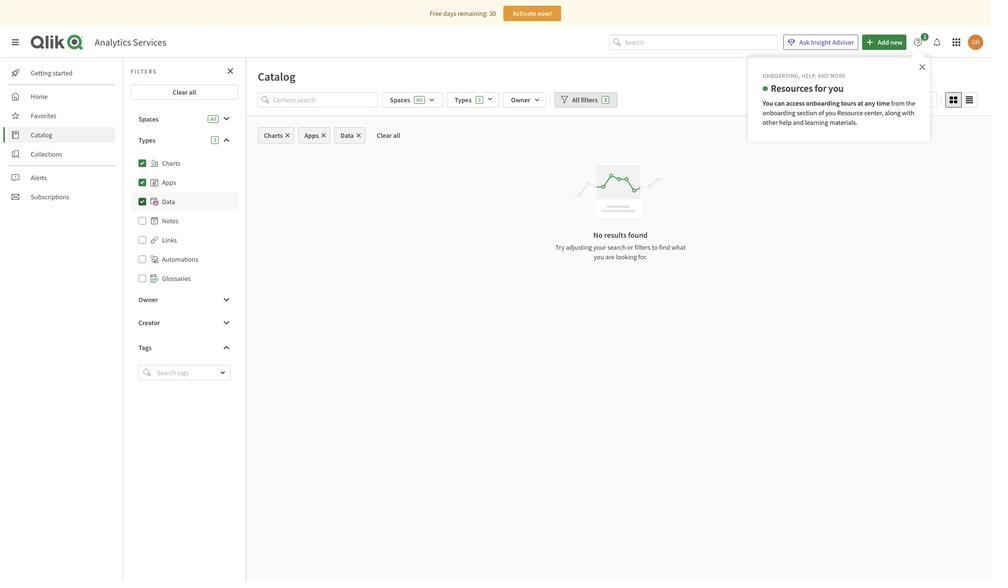 Task type: locate. For each thing, give the bounding box(es) containing it.
filters inside the no results found try adjusting your search or filters to find what you are looking for.
[[635, 243, 651, 252]]

0 vertical spatial filters
[[581, 96, 598, 104]]

materials.
[[830, 118, 858, 127]]

× button
[[919, 60, 926, 73]]

3
[[923, 33, 926, 40], [478, 96, 481, 103], [604, 96, 607, 103], [214, 137, 216, 144]]

analytics services element
[[95, 36, 166, 48]]

creator button
[[131, 315, 238, 331]]

0 vertical spatial clear all
[[173, 88, 196, 97]]

1 vertical spatial owner
[[139, 296, 158, 304]]

data up the notes
[[162, 198, 175, 206]]

1 vertical spatial and
[[793, 118, 804, 127]]

1 vertical spatial catalog
[[31, 131, 52, 139]]

3 inside 3 dropdown button
[[923, 33, 926, 40]]

1 horizontal spatial and
[[818, 72, 829, 79]]

catalog
[[258, 69, 296, 84], [31, 131, 52, 139]]

1 horizontal spatial onboarding
[[806, 99, 840, 108]]

0 vertical spatial charts
[[264, 131, 283, 140]]

apps right charts button at the left top of page
[[305, 131, 319, 140]]

1 horizontal spatial spaces
[[390, 96, 410, 104]]

0 horizontal spatial filters
[[581, 96, 598, 104]]

other
[[763, 118, 778, 127]]

apps
[[305, 131, 319, 140], [162, 178, 176, 187]]

add
[[878, 38, 889, 47]]

0 vertical spatial clear
[[173, 88, 188, 97]]

1 vertical spatial filters
[[635, 243, 651, 252]]

analytics services
[[95, 36, 166, 48]]

data right apps 'button'
[[340, 131, 354, 140]]

subscriptions link
[[8, 189, 115, 205]]

resource
[[837, 109, 863, 117]]

all
[[189, 88, 196, 97], [393, 131, 400, 140]]

0 horizontal spatial clear all button
[[131, 85, 238, 100]]

0 vertical spatial apps
[[305, 131, 319, 140]]

0 horizontal spatial clear
[[173, 88, 188, 97]]

0 vertical spatial spaces
[[390, 96, 410, 104]]

clear all button down filters
[[131, 85, 238, 100]]

onboarding
[[806, 99, 840, 108], [763, 109, 795, 117]]

clear for clear all button to the top
[[173, 88, 188, 97]]

free days remaining: 30
[[430, 9, 496, 18]]

search tags element
[[143, 369, 151, 377]]

you down more
[[829, 82, 844, 94]]

for
[[815, 82, 827, 94]]

1 vertical spatial onboarding
[[763, 109, 795, 117]]

0 vertical spatial and
[[818, 72, 829, 79]]

types
[[455, 96, 472, 104], [139, 136, 155, 145]]

Search text field
[[625, 34, 778, 50]]

0 horizontal spatial owner
[[139, 296, 158, 304]]

0 vertical spatial onboarding
[[806, 99, 840, 108]]

filters inside filters region
[[581, 96, 598, 104]]

0 vertical spatial clear all button
[[131, 85, 238, 100]]

1 horizontal spatial types
[[455, 96, 472, 104]]

1 horizontal spatial catalog
[[258, 69, 296, 84]]

any
[[865, 99, 875, 108]]

section
[[797, 109, 817, 117]]

resources
[[771, 82, 813, 94]]

0 horizontal spatial charts
[[162, 159, 180, 168]]

what
[[672, 243, 686, 252]]

days
[[443, 9, 456, 18]]

0 horizontal spatial types
[[139, 136, 155, 145]]

1 horizontal spatial clear all button
[[369, 127, 408, 144]]

0 horizontal spatial owner button
[[131, 292, 238, 308]]

1 vertical spatial data
[[162, 198, 175, 206]]

you down your
[[594, 253, 604, 262]]

0 horizontal spatial and
[[793, 118, 804, 127]]

you
[[829, 82, 844, 94], [826, 109, 836, 117], [594, 253, 604, 262]]

1 vertical spatial clear all button
[[369, 127, 408, 144]]

find
[[659, 243, 670, 252]]

and down the section
[[793, 118, 804, 127]]

0 vertical spatial owner
[[511, 96, 530, 104]]

creator
[[139, 319, 160, 327]]

1 vertical spatial spaces
[[139, 115, 159, 124]]

2 vertical spatial you
[[594, 253, 604, 262]]

onboarding up of
[[806, 99, 840, 108]]

1 vertical spatial apps
[[162, 178, 176, 187]]

1 horizontal spatial clear
[[377, 131, 392, 140]]

getting started
[[31, 69, 73, 77]]

0 vertical spatial catalog
[[258, 69, 296, 84]]

0 vertical spatial types
[[455, 96, 472, 104]]

adjusting
[[566, 243, 592, 252]]

can
[[775, 99, 785, 108]]

you can access onboarding tours at any time
[[763, 99, 890, 108]]

tags
[[139, 344, 152, 353]]

notes
[[162, 217, 178, 226]]

search tags image
[[143, 369, 151, 377]]

you right of
[[826, 109, 836, 117]]

onboarding down can
[[763, 109, 795, 117]]

no results found try adjusting your search or filters to find what you are looking for.
[[556, 230, 686, 262]]

clear all button right data button at the left top of page
[[369, 127, 408, 144]]

data inside button
[[340, 131, 354, 140]]

1 horizontal spatial filters
[[635, 243, 651, 252]]

1 vertical spatial charts
[[162, 159, 180, 168]]

owner button
[[503, 92, 546, 108], [131, 292, 238, 308]]

clear all button
[[131, 85, 238, 100], [369, 127, 408, 144]]

center,
[[864, 109, 884, 117]]

owner button inside filters region
[[503, 92, 546, 108]]

data
[[340, 131, 354, 140], [162, 198, 175, 206]]

2 horizontal spatial all
[[572, 96, 580, 104]]

help
[[779, 118, 792, 127]]

1 horizontal spatial owner button
[[503, 92, 546, 108]]

1 vertical spatial you
[[826, 109, 836, 117]]

1 vertical spatial clear
[[377, 131, 392, 140]]

learning
[[805, 118, 828, 127]]

looking
[[616, 253, 637, 262]]

1 horizontal spatial apps
[[305, 131, 319, 140]]

spaces inside filters region
[[390, 96, 410, 104]]

and
[[818, 72, 829, 79], [793, 118, 804, 127]]

collections link
[[8, 147, 115, 162]]

onboarding, help, and more
[[763, 72, 846, 79]]

1 horizontal spatial data
[[340, 131, 354, 140]]

you inside from the onboarding section of you resource center, along with other help and learning materials.
[[826, 109, 836, 117]]

Content search text field
[[273, 92, 378, 108]]

activate now!
[[513, 9, 552, 18]]

0 vertical spatial you
[[829, 82, 844, 94]]

navigation pane element
[[0, 62, 123, 209]]

are
[[606, 253, 615, 262]]

1 horizontal spatial charts
[[264, 131, 283, 140]]

try
[[556, 243, 565, 252]]

0 vertical spatial data
[[340, 131, 354, 140]]

clear
[[173, 88, 188, 97], [377, 131, 392, 140]]

with
[[902, 109, 914, 117]]

you
[[763, 99, 773, 108]]

1 horizontal spatial owner
[[511, 96, 530, 104]]

Search tags text field
[[155, 365, 212, 381]]

0 vertical spatial all
[[189, 88, 196, 97]]

charts
[[264, 131, 283, 140], [162, 159, 180, 168]]

you inside the no results found try adjusting your search or filters to find what you are looking for.
[[594, 253, 604, 262]]

alerts link
[[8, 170, 115, 186]]

0 vertical spatial owner button
[[503, 92, 546, 108]]

apps inside 'button'
[[305, 131, 319, 140]]

from the onboarding section of you resource center, along with other help and learning materials.
[[763, 99, 917, 127]]

recently
[[882, 96, 907, 104]]

0 horizontal spatial clear all
[[173, 88, 196, 97]]

0 horizontal spatial data
[[162, 198, 175, 206]]

1 vertical spatial all
[[393, 131, 400, 140]]

0 horizontal spatial catalog
[[31, 131, 52, 139]]

0 horizontal spatial onboarding
[[763, 109, 795, 117]]

found
[[628, 230, 648, 240]]

clear all
[[173, 88, 196, 97], [377, 131, 400, 140]]

1 horizontal spatial clear all
[[377, 131, 400, 140]]

apps up the notes
[[162, 178, 176, 187]]

used
[[908, 96, 921, 104]]

and up the for
[[818, 72, 829, 79]]



Task type: describe. For each thing, give the bounding box(es) containing it.
ask insight advisor
[[799, 38, 854, 47]]

favorites
[[31, 112, 56, 120]]

owner inside filters region
[[511, 96, 530, 104]]

add new button
[[862, 35, 907, 50]]

getting
[[31, 69, 51, 77]]

1 vertical spatial owner button
[[131, 292, 238, 308]]

data button
[[334, 127, 365, 144]]

along
[[885, 109, 901, 117]]

home
[[31, 92, 48, 101]]

open image
[[220, 370, 226, 376]]

from
[[891, 99, 905, 108]]

all filters
[[572, 96, 598, 104]]

charts inside button
[[264, 131, 283, 140]]

access
[[786, 99, 805, 108]]

charts button
[[258, 127, 294, 144]]

your
[[593, 243, 606, 252]]

ask
[[799, 38, 810, 47]]

remaining:
[[458, 9, 488, 18]]

tags button
[[131, 340, 238, 356]]

tours
[[841, 99, 856, 108]]

apps button
[[298, 127, 330, 144]]

filters region
[[246, 90, 991, 115]]

or
[[627, 243, 633, 252]]

and inside from the onboarding section of you resource center, along with other help and learning materials.
[[793, 118, 804, 127]]

greg robinson image
[[968, 35, 983, 50]]

1 vertical spatial clear all
[[377, 131, 400, 140]]

ask insight advisor button
[[784, 35, 859, 50]]

30
[[489, 9, 496, 18]]

at
[[858, 99, 863, 108]]

subscriptions
[[31, 193, 69, 202]]

searchbar element
[[609, 34, 778, 50]]

×
[[919, 60, 926, 73]]

Recently used field
[[876, 92, 937, 108]]

help,
[[802, 72, 817, 79]]

the
[[906, 99, 915, 108]]

activate now! link
[[504, 6, 561, 21]]

types inside filters region
[[455, 96, 472, 104]]

catalog link
[[8, 127, 115, 143]]

0 horizontal spatial all
[[210, 115, 216, 123]]

search
[[607, 243, 626, 252]]

home link
[[8, 89, 115, 104]]

activate
[[513, 9, 536, 18]]

0 horizontal spatial spaces
[[139, 115, 159, 124]]

links
[[162, 236, 177, 245]]

now!
[[538, 9, 552, 18]]

free
[[430, 9, 442, 18]]

started
[[53, 69, 73, 77]]

collections
[[31, 150, 62, 159]]

favorites link
[[8, 108, 115, 124]]

advisor
[[832, 38, 854, 47]]

services
[[133, 36, 166, 48]]

add new
[[878, 38, 903, 47]]

new
[[890, 38, 903, 47]]

glossaries
[[162, 275, 191, 283]]

more
[[831, 72, 846, 79]]

results
[[604, 230, 627, 240]]

switch view group
[[945, 92, 978, 108]]

insight
[[811, 38, 831, 47]]

catalog inside navigation pane element
[[31, 131, 52, 139]]

onboarding,
[[763, 72, 800, 79]]

0 horizontal spatial apps
[[162, 178, 176, 187]]

no
[[593, 230, 603, 240]]

recently used
[[882, 96, 921, 104]]

close sidebar menu image
[[12, 38, 19, 46]]

analytics
[[95, 36, 131, 48]]

resources for you
[[771, 82, 844, 94]]

getting started link
[[8, 65, 115, 81]]

3 button
[[910, 33, 932, 50]]

for.
[[638, 253, 647, 262]]

onboarding inside from the onboarding section of you resource center, along with other help and learning materials.
[[763, 109, 795, 117]]

1 vertical spatial types
[[139, 136, 155, 145]]

1 horizontal spatial all
[[416, 96, 422, 103]]

0 horizontal spatial all
[[189, 88, 196, 97]]

to
[[652, 243, 658, 252]]

clear for clear all button to the right
[[377, 131, 392, 140]]

automations
[[162, 255, 198, 264]]

alerts
[[31, 174, 47, 182]]

of
[[819, 109, 824, 117]]

1 horizontal spatial all
[[393, 131, 400, 140]]

× dialog
[[748, 57, 931, 143]]

filters
[[131, 68, 157, 75]]

time
[[877, 99, 890, 108]]



Task type: vqa. For each thing, say whether or not it's contained in the screenshot.
Toggle Left icon
no



